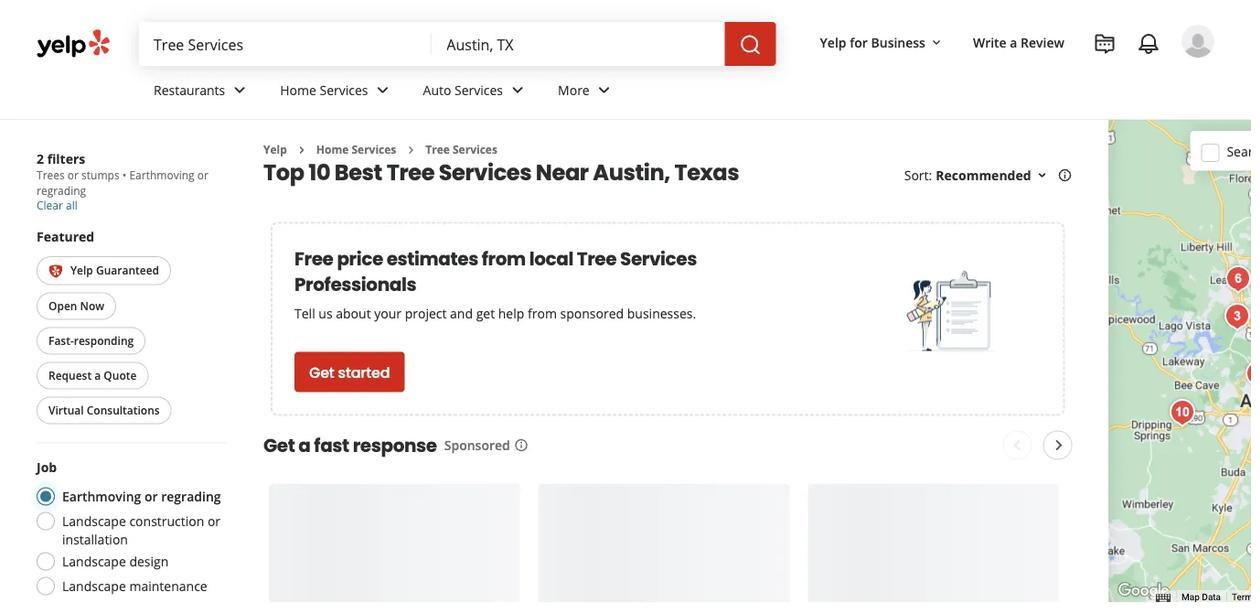 Task type: describe. For each thing, give the bounding box(es) containing it.
0 vertical spatial earthmoving or regrading
[[37, 167, 209, 198]]

map region
[[1036, 0, 1252, 603]]

featured
[[37, 227, 94, 245]]

installation
[[62, 531, 128, 548]]

or inside landscape construction or installation
[[208, 512, 221, 530]]

recommended button
[[936, 166, 1050, 184]]

services left 16 chevron right v2 icon
[[352, 142, 396, 157]]

restaurants link
[[139, 66, 266, 119]]

for
[[850, 33, 868, 51]]

earthmoving inside 'option group'
[[62, 488, 141, 505]]

maintenance
[[129, 577, 207, 595]]

restaurants
[[154, 81, 225, 98]]

filters
[[47, 150, 85, 167]]

1 vertical spatial home
[[316, 142, 349, 157]]

virtual
[[48, 403, 84, 418]]

yelp for yelp link
[[264, 142, 287, 157]]

or up construction
[[145, 488, 158, 505]]

featured group
[[33, 227, 227, 428]]

clear all
[[37, 197, 78, 212]]

tree services
[[426, 142, 498, 157]]

stumps
[[82, 167, 120, 183]]

auto
[[423, 81, 451, 98]]

Find text field
[[154, 34, 418, 54]]

more
[[558, 81, 590, 98]]

construction
[[129, 512, 204, 530]]

24 chevron down v2 image
[[507, 79, 529, 101]]

review
[[1021, 33, 1065, 51]]

clear all link
[[37, 197, 78, 212]]

texas
[[675, 157, 739, 187]]

your
[[374, 305, 402, 322]]

austin beautiful trees image
[[1241, 356, 1252, 393]]

tree right the best
[[387, 157, 435, 187]]

services inside free price estimates from local tree services professionals tell us about your project and get help from sponsored businesses.
[[620, 246, 697, 271]]

about
[[336, 305, 371, 322]]

estimates
[[387, 246, 479, 271]]

landscape for landscape maintenance
[[62, 577, 126, 595]]

16 info v2 image for top 10 best tree services near austin, texas
[[1058, 168, 1073, 183]]

sponsored
[[561, 305, 624, 322]]

home inside business categories element
[[280, 81, 317, 98]]

regrading inside 'option group'
[[161, 488, 221, 505]]

or right •
[[197, 167, 209, 183]]

search image
[[740, 34, 762, 56]]

16 chevron right v2 image
[[404, 143, 418, 157]]

google image
[[1114, 579, 1175, 603]]

get for get started
[[309, 362, 335, 382]]

best
[[335, 157, 382, 187]]

none field find
[[154, 34, 418, 54]]

local
[[530, 246, 574, 271]]

home services inside business categories element
[[280, 81, 368, 98]]

landscape construction or installation
[[62, 512, 221, 548]]

services left near
[[439, 157, 532, 187]]

help
[[498, 305, 525, 322]]

notifications image
[[1138, 33, 1160, 55]]

job
[[37, 458, 57, 476]]

1 vertical spatial from
[[528, 305, 557, 322]]

2
[[37, 150, 44, 167]]

trees
[[37, 167, 65, 183]]

design
[[129, 553, 169, 570]]

a for request
[[94, 368, 101, 383]]

none field near
[[447, 34, 711, 54]]

us
[[319, 305, 333, 322]]

24 chevron down v2 image for restaurants
[[229, 79, 251, 101]]

2 filters
[[37, 150, 85, 167]]

and
[[450, 305, 473, 322]]

trees or stumps •
[[37, 167, 129, 183]]

previous image
[[1006, 434, 1028, 456]]

or down 'filters' on the left
[[68, 167, 79, 183]]

fast-
[[48, 333, 74, 348]]

business categories element
[[139, 66, 1215, 119]]

request a quote
[[48, 368, 137, 383]]

earthmoving or regrading inside 'option group'
[[62, 488, 221, 505]]

a for get
[[299, 432, 311, 458]]

services left 24 chevron down v2 icon
[[455, 81, 503, 98]]

term
[[1233, 592, 1252, 603]]

map data button
[[1182, 591, 1222, 603]]

tree inside free price estimates from local tree services professionals tell us about your project and get help from sponsored businesses.
[[577, 246, 617, 271]]

a for write
[[1011, 33, 1018, 51]]

austin,
[[593, 157, 670, 187]]

•
[[122, 167, 127, 183]]

16 info v2 image for get a fast response
[[514, 438, 529, 453]]

write a review link
[[966, 26, 1072, 59]]

responding
[[74, 333, 134, 348]]

guaranteed
[[96, 263, 159, 278]]

tell
[[295, 305, 315, 322]]

0 vertical spatial earthmoving
[[129, 167, 195, 183]]

landscape design
[[62, 553, 169, 570]]

16 yelp guaranteed v2 image
[[48, 264, 63, 279]]

mike's tree service image
[[1221, 261, 1252, 297]]



Task type: locate. For each thing, give the bounding box(es) containing it.
a left fast
[[299, 432, 311, 458]]

map data
[[1182, 592, 1222, 603]]

yelp for yelp for business
[[820, 33, 847, 51]]

landscape down installation
[[62, 553, 126, 570]]

16 chevron down v2 image for recommended
[[1035, 168, 1050, 183]]

sponsored
[[445, 436, 510, 454]]

get started button
[[295, 352, 405, 392]]

landscape for landscape construction or installation
[[62, 512, 126, 530]]

ruby a. image
[[1182, 25, 1215, 58]]

get a fast response
[[264, 432, 437, 458]]

business
[[872, 33, 926, 51]]

price
[[337, 246, 383, 271]]

map
[[1182, 592, 1200, 603]]

fast-responding
[[48, 333, 134, 348]]

get
[[476, 305, 495, 322]]

10
[[309, 157, 330, 187]]

now
[[80, 298, 104, 313]]

0 horizontal spatial yelp
[[70, 263, 93, 278]]

more link
[[544, 66, 630, 119]]

all
[[66, 197, 78, 212]]

24 chevron down v2 image left auto
[[372, 79, 394, 101]]

request a quote button
[[37, 362, 149, 389]]

a
[[1011, 33, 1018, 51], [94, 368, 101, 383], [299, 432, 311, 458]]

16 chevron right v2 image
[[294, 143, 309, 157]]

landscape maintenance
[[62, 577, 207, 595]]

next image
[[1049, 434, 1071, 456]]

quote
[[104, 368, 137, 383]]

Near text field
[[447, 34, 711, 54]]

home services right 16 chevron right v2 image at left
[[316, 142, 396, 157]]

home services link right 16 chevron right v2 image at left
[[316, 142, 396, 157]]

keyboard shortcuts image
[[1157, 593, 1171, 603]]

sort:
[[905, 166, 933, 184]]

get inside button
[[309, 362, 335, 382]]

get left started
[[309, 362, 335, 382]]

free price estimates from local tree services professionals tell us about your project and get help from sponsored businesses.
[[295, 246, 697, 322]]

recommended
[[936, 166, 1032, 184]]

0 vertical spatial a
[[1011, 33, 1018, 51]]

0 horizontal spatial 24 chevron down v2 image
[[229, 79, 251, 101]]

None search field
[[139, 22, 780, 66]]

good guys tree service image
[[1220, 298, 1252, 335]]

1 vertical spatial 16 info v2 image
[[514, 438, 529, 453]]

yelp for business button
[[813, 26, 952, 59]]

1 landscape from the top
[[62, 512, 126, 530]]

response
[[353, 432, 437, 458]]

1 horizontal spatial 16 chevron down v2 image
[[1035, 168, 1050, 183]]

open now button
[[37, 292, 116, 320]]

a left quote
[[94, 368, 101, 383]]

16 chevron down v2 image for yelp for business
[[930, 35, 944, 50]]

free price estimates from local tree services professionals image
[[907, 267, 998, 358]]

option group
[[31, 458, 227, 601]]

home services
[[280, 81, 368, 98], [316, 142, 396, 157]]

1 vertical spatial yelp
[[264, 142, 287, 157]]

16 chevron down v2 image right recommended at top
[[1035, 168, 1050, 183]]

consultations
[[87, 403, 160, 418]]

project
[[405, 305, 447, 322]]

get started
[[309, 362, 390, 382]]

1 vertical spatial earthmoving or regrading
[[62, 488, 221, 505]]

16 chevron down v2 image inside yelp for business button
[[930, 35, 944, 50]]

sear
[[1228, 143, 1252, 160]]

3 24 chevron down v2 image from the left
[[594, 79, 616, 101]]

user actions element
[[806, 23, 1241, 135]]

1 horizontal spatial 24 chevron down v2 image
[[372, 79, 394, 101]]

24 chevron down v2 image inside restaurants link
[[229, 79, 251, 101]]

16 info v2 image right sponsored at the bottom of page
[[514, 438, 529, 453]]

landscape
[[62, 512, 126, 530], [62, 553, 126, 570], [62, 577, 126, 595]]

a inside button
[[94, 368, 101, 383]]

free
[[295, 246, 334, 271]]

earthmoving right •
[[129, 167, 195, 183]]

1 horizontal spatial from
[[528, 305, 557, 322]]

2 horizontal spatial 24 chevron down v2 image
[[594, 79, 616, 101]]

1 vertical spatial get
[[264, 432, 295, 458]]

clear
[[37, 197, 63, 212]]

16 info v2 image right recommended popup button on the right top
[[1058, 168, 1073, 183]]

0 vertical spatial from
[[482, 246, 526, 271]]

0 horizontal spatial get
[[264, 432, 295, 458]]

auto services
[[423, 81, 503, 98]]

a inside 'link'
[[1011, 33, 1018, 51]]

24 chevron down v2 image right more
[[594, 79, 616, 101]]

home right 16 chevron right v2 image at left
[[316, 142, 349, 157]]

get
[[309, 362, 335, 382], [264, 432, 295, 458]]

landscape inside landscape construction or installation
[[62, 512, 126, 530]]

virtual consultations button
[[37, 397, 172, 424]]

from
[[482, 246, 526, 271], [528, 305, 557, 322]]

businesses.
[[628, 305, 697, 322]]

0 horizontal spatial from
[[482, 246, 526, 271]]

1 vertical spatial a
[[94, 368, 101, 383]]

1 vertical spatial landscape
[[62, 553, 126, 570]]

projects image
[[1094, 33, 1116, 55]]

0 vertical spatial home services
[[280, 81, 368, 98]]

professionals
[[295, 271, 417, 297]]

home
[[280, 81, 317, 98], [316, 142, 349, 157]]

None field
[[154, 34, 418, 54], [447, 34, 711, 54]]

yelp left 16 chevron right v2 image at left
[[264, 142, 287, 157]]

0 vertical spatial 16 chevron down v2 image
[[930, 35, 944, 50]]

24 chevron down v2 image inside home services link
[[372, 79, 394, 101]]

landscape up installation
[[62, 512, 126, 530]]

2 24 chevron down v2 image from the left
[[372, 79, 394, 101]]

0 vertical spatial home
[[280, 81, 317, 98]]

open now
[[48, 298, 104, 313]]

16 chevron down v2 image right "business"
[[930, 35, 944, 50]]

0 vertical spatial home services link
[[266, 66, 409, 119]]

get for get a fast response
[[264, 432, 295, 458]]

yelp right 16 yelp guaranteed v2 icon
[[70, 263, 93, 278]]

earthmoving or regrading down 'filters' on the left
[[37, 167, 209, 198]]

yelp guaranteed button
[[37, 256, 171, 285]]

2 vertical spatial a
[[299, 432, 311, 458]]

yelp
[[820, 33, 847, 51], [264, 142, 287, 157], [70, 263, 93, 278]]

data
[[1203, 592, 1222, 603]]

yelp inside featured group
[[70, 263, 93, 278]]

earthmoving or regrading
[[37, 167, 209, 198], [62, 488, 221, 505]]

0 vertical spatial regrading
[[37, 183, 86, 198]]

1 horizontal spatial 16 info v2 image
[[1058, 168, 1073, 183]]

term link
[[1233, 592, 1252, 603]]

earthmoving up installation
[[62, 488, 141, 505]]

0 vertical spatial yelp
[[820, 33, 847, 51]]

earthmoving or regrading up landscape construction or installation
[[62, 488, 221, 505]]

home services down find field
[[280, 81, 368, 98]]

fast-responding button
[[37, 327, 146, 354]]

get left fast
[[264, 432, 295, 458]]

landscape for landscape design
[[62, 553, 126, 570]]

24 chevron down v2 image right restaurants
[[229, 79, 251, 101]]

24 chevron down v2 image
[[229, 79, 251, 101], [372, 79, 394, 101], [594, 79, 616, 101]]

virtual consultations
[[48, 403, 160, 418]]

0 horizontal spatial none field
[[154, 34, 418, 54]]

3 landscape from the top
[[62, 577, 126, 595]]

write a review
[[974, 33, 1065, 51]]

1 horizontal spatial a
[[299, 432, 311, 458]]

2 vertical spatial yelp
[[70, 263, 93, 278]]

near
[[536, 157, 589, 187]]

services down auto services link
[[453, 142, 498, 157]]

yelp guaranteed
[[70, 263, 159, 278]]

or right construction
[[208, 512, 221, 530]]

yelp for yelp guaranteed
[[70, 263, 93, 278]]

top 10 best tree services near austin, texas
[[264, 157, 739, 187]]

1 vertical spatial home services
[[316, 142, 396, 157]]

1 vertical spatial home services link
[[316, 142, 396, 157]]

2 vertical spatial landscape
[[62, 577, 126, 595]]

home services link up 16 chevron right v2 image at left
[[266, 66, 409, 119]]

2 horizontal spatial yelp
[[820, 33, 847, 51]]

24 chevron down v2 image for home services
[[372, 79, 394, 101]]

0 horizontal spatial regrading
[[37, 183, 86, 198]]

1 horizontal spatial yelp
[[264, 142, 287, 157]]

open
[[48, 298, 77, 313]]

landscape down the landscape design
[[62, 577, 126, 595]]

1 horizontal spatial regrading
[[161, 488, 221, 505]]

yelp link
[[264, 142, 287, 157]]

regrading
[[37, 183, 86, 198], [161, 488, 221, 505]]

0 vertical spatial get
[[309, 362, 335, 382]]

1 vertical spatial 16 chevron down v2 image
[[1035, 168, 1050, 183]]

tree right 16 chevron right v2 icon
[[426, 142, 450, 157]]

16 chevron down v2 image inside recommended popup button
[[1035, 168, 1050, 183]]

yelp inside user actions element
[[820, 33, 847, 51]]

services up businesses.
[[620, 246, 697, 271]]

yelp for business
[[820, 33, 926, 51]]

24 chevron down v2 image for more
[[594, 79, 616, 101]]

2 landscape from the top
[[62, 553, 126, 570]]

0 horizontal spatial 16 chevron down v2 image
[[930, 35, 944, 50]]

2 none field from the left
[[447, 34, 711, 54]]

tree services link
[[426, 142, 498, 157]]

0 horizontal spatial a
[[94, 368, 101, 383]]

lone star forestry mulching image
[[1245, 192, 1252, 229]]

1 horizontal spatial none field
[[447, 34, 711, 54]]

austin tree surgeons image
[[1165, 394, 1202, 431]]

from left local
[[482, 246, 526, 271]]

yelp left for
[[820, 33, 847, 51]]

tree
[[426, 142, 450, 157], [387, 157, 435, 187], [577, 246, 617, 271]]

request
[[48, 368, 92, 383]]

a right write
[[1011, 33, 1018, 51]]

1 vertical spatial regrading
[[161, 488, 221, 505]]

option group containing job
[[31, 458, 227, 601]]

0 vertical spatial 16 info v2 image
[[1058, 168, 1073, 183]]

1 none field from the left
[[154, 34, 418, 54]]

1 24 chevron down v2 image from the left
[[229, 79, 251, 101]]

0 horizontal spatial 16 info v2 image
[[514, 438, 529, 453]]

home services link
[[266, 66, 409, 119], [316, 142, 396, 157]]

1 vertical spatial earthmoving
[[62, 488, 141, 505]]

16 chevron down v2 image
[[930, 35, 944, 50], [1035, 168, 1050, 183]]

0 vertical spatial landscape
[[62, 512, 126, 530]]

home down find field
[[280, 81, 317, 98]]

1 horizontal spatial get
[[309, 362, 335, 382]]

16 info v2 image
[[1058, 168, 1073, 183], [514, 438, 529, 453]]

write
[[974, 33, 1007, 51]]

fast
[[314, 432, 349, 458]]

top
[[264, 157, 304, 187]]

auto services link
[[409, 66, 544, 119]]

tree right local
[[577, 246, 617, 271]]

started
[[338, 362, 390, 382]]

from right the help
[[528, 305, 557, 322]]

24 chevron down v2 image inside more link
[[594, 79, 616, 101]]

services down find text box at the top left of the page
[[320, 81, 368, 98]]

2 horizontal spatial a
[[1011, 33, 1018, 51]]

services
[[320, 81, 368, 98], [455, 81, 503, 98], [352, 142, 396, 157], [453, 142, 498, 157], [439, 157, 532, 187], [620, 246, 697, 271]]



Task type: vqa. For each thing, say whether or not it's contained in the screenshot.
Best
yes



